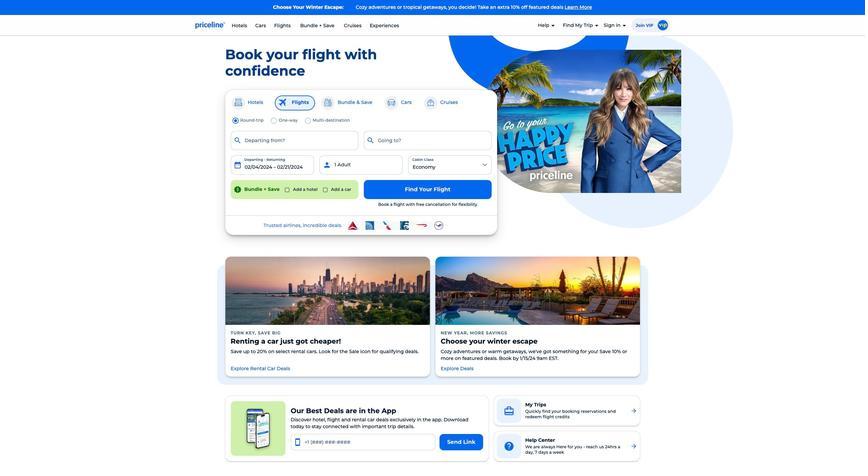 Task type: describe. For each thing, give the bounding box(es) containing it.
app screenshot image
[[231, 401, 285, 456]]

Departing from? field
[[231, 131, 358, 150]]

none field departing from?
[[231, 131, 358, 150]]

Going to? field
[[364, 131, 492, 150]]

types of travel tab list
[[231, 95, 492, 110]]



Task type: vqa. For each thing, say whether or not it's contained in the screenshot.
Show January 2024 image
no



Task type: locate. For each thing, give the bounding box(es) containing it.
+1 (###) ###-#### field
[[291, 434, 436, 450]]

arrowright image
[[630, 443, 637, 450]]

1 horizontal spatial none field
[[364, 131, 492, 150]]

partner airline logos image
[[348, 221, 443, 230]]

flight-search-form element
[[228, 116, 494, 210]]

Departing – Returning Date Picker field
[[231, 155, 314, 174]]

traveler selection text field
[[319, 155, 403, 174]]

1 none field from the left
[[231, 131, 358, 150]]

None field
[[231, 131, 358, 150], [364, 131, 492, 150]]

0 horizontal spatial none field
[[231, 131, 358, 150]]

arrowright image
[[630, 407, 637, 414]]

2 none field from the left
[[364, 131, 492, 150]]

priceline.com home image
[[195, 21, 225, 29]]

vip badge icon image
[[658, 20, 668, 30]]

none field going to?
[[364, 131, 492, 150]]



